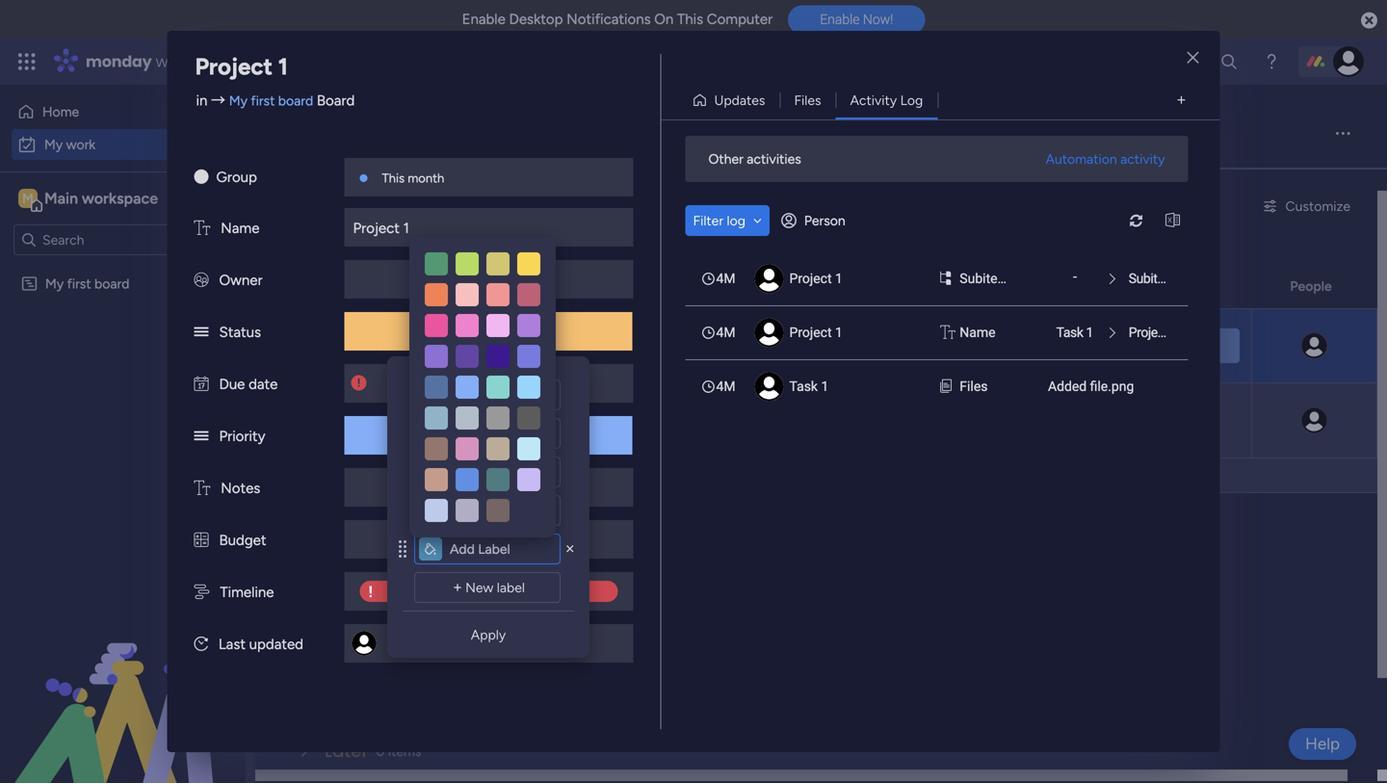 Task type: describe. For each thing, give the bounding box(es) containing it.
angle down image
[[754, 214, 762, 227]]

help image
[[1262, 52, 1282, 71]]

timeline
[[220, 584, 274, 601]]

v2 status image
[[194, 324, 209, 341]]

my first board button for 1st this month button
[[315, 317, 411, 338]]

2 add label field from the top
[[446, 423, 556, 444]]

other activities
[[709, 151, 802, 167]]

search everything image
[[1220, 52, 1239, 71]]

v2 overdue deadline image
[[809, 337, 824, 355]]

files inside list box
[[960, 379, 988, 395]]

new label button
[[414, 572, 561, 603]]

monday
[[86, 51, 152, 72]]

help button
[[1290, 729, 1357, 760]]

computer
[[707, 11, 773, 28]]

export to excel image
[[1158, 213, 1189, 228]]

my first board link
[[229, 93, 313, 109]]

it inside the project 1 dialog
[[520, 323, 529, 340]]

project 1 dialog
[[0, 0, 1388, 783]]

board
[[317, 92, 355, 109]]

16, for v2 overdue deadline icon
[[866, 338, 881, 354]]

enable now!
[[820, 11, 894, 27]]

low inside the project 1 dialog
[[476, 427, 501, 444]]

home option
[[12, 96, 234, 127]]

last
[[219, 636, 246, 653]]

home
[[42, 104, 79, 120]]

last updated
[[219, 636, 304, 653]]

budget
[[219, 532, 266, 549]]

help
[[1306, 734, 1340, 754]]

+ add item
[[315, 468, 382, 484]]

board inside in → my first board board
[[278, 93, 313, 109]]

automation activity
[[1046, 151, 1166, 167]]

in → my first board board
[[196, 92, 355, 109]]

hide button
[[561, 191, 632, 222]]

apply button
[[403, 620, 574, 650]]

activities
[[747, 151, 802, 167]]

name inside list box
[[960, 325, 996, 341]]

new item button
[[284, 191, 358, 222]]

customize button
[[1255, 191, 1359, 222]]

dates
[[368, 277, 419, 301]]

board down 'dates' at the top left
[[370, 319, 405, 336]]

4m for files
[[716, 379, 736, 395]]

today
[[325, 531, 380, 556]]

next
[[325, 670, 363, 694]]

2023 for v2 overdue deadline image
[[497, 376, 526, 391]]

this inside the project 1 dialog
[[382, 171, 405, 186]]

refresh image
[[1121, 213, 1152, 228]]

john smith image
[[1334, 46, 1365, 77]]

filter
[[693, 212, 724, 229]]

my work option
[[12, 129, 234, 160]]

project 1 inside project 1 button
[[522, 395, 575, 411]]

lottie animation image
[[0, 589, 246, 783]]

action items
[[454, 481, 525, 496]]

label
[[497, 580, 525, 596]]

search image
[[518, 199, 534, 214]]

enable now! button
[[788, 5, 925, 34]]

3 add label field from the top
[[446, 462, 556, 483]]

past
[[325, 277, 363, 301]]

my first board for my first board button corresponding to second this month button
[[321, 395, 405, 411]]

1 inside button
[[392, 349, 397, 363]]

my first board inside list box
[[45, 276, 130, 292]]

4m for subitems
[[716, 271, 736, 287]]

my work
[[44, 136, 96, 153]]

today 0 items
[[325, 531, 433, 556]]

due date
[[219, 376, 278, 393]]

desktop
[[509, 11, 563, 28]]

items inside next week 0 items
[[433, 674, 467, 690]]

priority inside the project 1 dialog
[[219, 428, 265, 445]]

0 vertical spatial task
[[1057, 325, 1084, 341]]

1 horizontal spatial low
[[1164, 338, 1190, 354]]

subitems
[[960, 271, 1017, 287]]

monday marketplace image
[[1173, 52, 1192, 71]]

1 horizontal spatial working
[[987, 338, 1037, 354]]

enable desktop notifications on this computer
[[462, 11, 773, 28]]

work for my
[[66, 136, 96, 153]]

nov 16, 2023 for v2 overdue deadline icon
[[840, 338, 913, 354]]

my down past at the top left of page
[[321, 319, 339, 336]]

+
[[315, 468, 324, 484]]

nov for v2 overdue deadline image
[[452, 376, 476, 391]]

this up action
[[430, 395, 455, 411]]

hide
[[595, 198, 624, 214]]

items inside past dates 2 items
[[437, 281, 470, 297]]

dapulse text column image for action
[[194, 480, 210, 497]]

1 horizontal spatial working on it
[[987, 338, 1067, 354]]

new item
[[292, 198, 351, 214]]

person
[[805, 212, 846, 229]]

v2 multiple person column image
[[194, 272, 209, 289]]

dapulse numbers column image
[[194, 532, 209, 549]]

my inside option
[[44, 136, 63, 153]]

next week 0 items
[[325, 670, 467, 694]]

first inside in → my first board board
[[251, 93, 275, 109]]

filter log
[[693, 212, 746, 229]]

0 inside this week 0 items
[[418, 605, 427, 621]]

project 1 button
[[517, 392, 581, 413]]

my down board at the top left of page
[[284, 111, 328, 154]]

workspace
[[82, 189, 158, 208]]

v2 overdue deadline image
[[351, 374, 367, 393]]

1 add label field from the top
[[446, 385, 556, 406]]

week for next week
[[368, 670, 414, 694]]

Default Label field
[[446, 500, 556, 521]]

dapulse text column image for project 1
[[194, 220, 210, 237]]

v2 pulse updated log image
[[194, 636, 208, 653]]

1 horizontal spatial it
[[1059, 338, 1067, 354]]

main
[[44, 189, 78, 208]]

0 inside next week 0 items
[[421, 674, 430, 690]]

on
[[655, 11, 674, 28]]

now!
[[863, 11, 894, 27]]

my first board for my first board button for 1st this month button
[[321, 319, 405, 336]]

apply
[[471, 627, 506, 643]]

file.png
[[1091, 379, 1135, 395]]

4 add label field from the top
[[446, 539, 556, 560]]

automation
[[1046, 151, 1118, 167]]

nov 16, 2023 for v2 overdue deadline image
[[452, 376, 526, 391]]

dapulse timeline column image
[[194, 584, 209, 601]]

notifications
[[567, 11, 651, 28]]

ago
[[448, 636, 469, 651]]

items inside this week 0 items
[[430, 605, 463, 621]]

filter log button
[[686, 205, 770, 236]]

2 this month button from the top
[[424, 392, 503, 413]]

board inside list box
[[94, 276, 130, 292]]

new label
[[466, 580, 525, 596]]

files button
[[780, 85, 836, 116]]

add
[[327, 468, 352, 484]]

automation activity button
[[1038, 144, 1173, 174]]

→
[[211, 92, 226, 109]]

0 horizontal spatial subitem
[[344, 423, 402, 441]]

1 horizontal spatial task 1
[[1057, 325, 1094, 341]]

action
[[454, 481, 491, 496]]

lottie animation element
[[0, 589, 246, 783]]

add view image
[[1178, 93, 1186, 107]]

work
[[336, 111, 413, 154]]

my work link
[[12, 129, 234, 160]]



Task type: vqa. For each thing, say whether or not it's contained in the screenshot.
Filter dashboard by text search box
yes



Task type: locate. For each thing, give the bounding box(es) containing it.
dapulse text column image down v2 sun image
[[194, 220, 210, 237]]

dapulse text column image up v2 file column image
[[941, 323, 956, 343]]

my first board list box
[[0, 264, 246, 560]]

log
[[901, 92, 923, 108]]

this month inside the project 1 dialog
[[382, 171, 444, 186]]

working right the 1 button
[[449, 323, 498, 340]]

items down ago
[[433, 674, 467, 690]]

1 inside project 1 button
[[569, 395, 575, 411]]

1 vertical spatial 4m
[[716, 325, 736, 341]]

0 horizontal spatial working on it
[[449, 323, 529, 340]]

name down subitems
[[960, 325, 996, 341]]

2 vertical spatial my first board
[[321, 395, 405, 411]]

0 horizontal spatial subitem 1
[[344, 423, 412, 441]]

1 horizontal spatial on
[[1040, 338, 1055, 354]]

list box inside the project 1 dialog
[[686, 252, 1189, 413]]

project inside button
[[522, 395, 566, 411]]

0 vertical spatial 2023
[[884, 338, 913, 354]]

new left the label
[[466, 580, 494, 596]]

added file.png
[[1048, 379, 1135, 395]]

first down "management" at left top
[[251, 93, 275, 109]]

0 vertical spatial files
[[794, 92, 822, 108]]

2 enable from the left
[[820, 11, 860, 27]]

item inside new item button
[[324, 198, 351, 214]]

0 vertical spatial status
[[1004, 278, 1043, 294]]

it up added
[[1059, 338, 1067, 354]]

nov right v2 overdue deadline icon
[[840, 338, 863, 354]]

task up added
[[1057, 325, 1084, 341]]

dapulse date column image
[[194, 376, 209, 393]]

items inside later 0 items
[[388, 743, 422, 760]]

1 vertical spatial 16,
[[479, 376, 494, 391]]

new down 'my work'
[[292, 198, 320, 214]]

status right v2 subtasks column small image
[[1004, 278, 1043, 294]]

subitem 1 down v2 overdue deadline image
[[344, 423, 412, 441]]

0 vertical spatial low
[[1164, 338, 1190, 354]]

items right 'today'
[[399, 535, 433, 552]]

1 vertical spatial dapulse text column image
[[941, 323, 956, 343]]

2 vertical spatial this month
[[430, 395, 497, 411]]

dapulse text column image left notes
[[194, 480, 210, 497]]

0 horizontal spatial low
[[476, 427, 501, 444]]

item down 'my work'
[[324, 198, 351, 214]]

1 horizontal spatial enable
[[820, 11, 860, 27]]

month up filter dashboard by text search box
[[408, 171, 444, 186]]

0 vertical spatial subitem
[[1129, 271, 1176, 287]]

0 horizontal spatial item
[[324, 198, 351, 214]]

updated
[[249, 636, 304, 653]]

work for monday
[[156, 51, 190, 72]]

4m for name
[[716, 325, 736, 341]]

0 horizontal spatial name
[[221, 220, 260, 237]]

1 4m from the top
[[716, 271, 736, 287]]

1 this month button from the top
[[424, 317, 503, 338]]

1 horizontal spatial task
[[1057, 325, 1084, 341]]

month right the 1 button
[[458, 319, 497, 336]]

week
[[365, 600, 410, 625], [368, 670, 414, 694]]

0 vertical spatial item
[[324, 198, 351, 214]]

0 inside today 0 items
[[387, 535, 396, 552]]

1 vertical spatial 2023
[[497, 376, 526, 391]]

priority down export to excel icon
[[1151, 278, 1196, 294]]

added
[[1048, 379, 1087, 395]]

week down 4
[[368, 670, 414, 694]]

16, right the 1 button
[[479, 376, 494, 391]]

column header
[[802, 270, 952, 303]]

1 vertical spatial nov
[[452, 376, 476, 391]]

items right 2 at the top of the page
[[437, 281, 470, 297]]

on up added
[[1040, 338, 1055, 354]]

this month button down 2 at the top of the page
[[424, 317, 503, 338]]

option
[[0, 266, 246, 270]]

1 vertical spatial item
[[355, 468, 382, 484]]

1 vertical spatial task
[[790, 379, 818, 395]]

v2 file column image
[[941, 377, 952, 397]]

task 1 down v2 overdue deadline icon
[[790, 379, 829, 395]]

task
[[1057, 325, 1084, 341], [790, 379, 818, 395]]

status right v2 status icon
[[219, 324, 261, 341]]

0 vertical spatial month
[[408, 171, 444, 186]]

Filter dashboard by text search field
[[366, 191, 541, 222]]

close image
[[1188, 51, 1199, 65]]

working inside the project 1 dialog
[[449, 323, 498, 340]]

2023 right v2 overdue deadline icon
[[884, 338, 913, 354]]

nov 16, 2023
[[840, 338, 913, 354], [452, 376, 526, 391]]

subitem 1 down export to excel icon
[[1129, 271, 1186, 287]]

0 vertical spatial name
[[221, 220, 260, 237]]

work down home
[[66, 136, 96, 153]]

date
[[249, 376, 278, 393]]

this right 'on'
[[677, 11, 704, 28]]

1 vertical spatial my first board button
[[315, 392, 411, 413]]

working on it up project 1 button
[[449, 323, 529, 340]]

1 vertical spatial this month
[[430, 319, 497, 336]]

1 enable from the left
[[462, 11, 506, 28]]

1 horizontal spatial subitem 1
[[1129, 271, 1186, 287]]

m
[[22, 190, 34, 207]]

status
[[1004, 278, 1043, 294], [219, 324, 261, 341]]

my first board button up + add item in the bottom left of the page
[[315, 392, 411, 413]]

1 vertical spatial nov 16, 2023
[[452, 376, 526, 391]]

subitem down refresh image
[[1129, 271, 1176, 287]]

this month up filter dashboard by text search box
[[382, 171, 444, 186]]

month for second this month button
[[458, 395, 497, 411]]

0 vertical spatial work
[[156, 51, 190, 72]]

0 right 'today'
[[387, 535, 396, 552]]

dapulse text column image
[[194, 220, 210, 237], [941, 323, 956, 343], [194, 480, 210, 497]]

priority right v2 status image
[[219, 428, 265, 445]]

nov 16, 2023 right v2 overdue deadline icon
[[840, 338, 913, 354]]

board down search in workspace field
[[94, 276, 130, 292]]

enable for enable now!
[[820, 11, 860, 27]]

project 1
[[195, 53, 288, 80], [353, 220, 409, 237], [790, 271, 843, 287], [790, 325, 843, 341], [1129, 325, 1179, 341], [321, 347, 381, 366], [522, 395, 575, 411]]

enable left desktop
[[462, 11, 506, 28]]

monday work management
[[86, 51, 299, 72]]

this month button right the 1 button
[[424, 392, 503, 413]]

0 vertical spatial task 1
[[1057, 325, 1094, 341]]

workspace selection element
[[18, 187, 161, 212]]

v2 subtasks column small image
[[941, 269, 951, 289]]

this up next on the bottom left
[[325, 600, 360, 625]]

files left "activity"
[[794, 92, 822, 108]]

0 horizontal spatial files
[[794, 92, 822, 108]]

0 horizontal spatial it
[[520, 323, 529, 340]]

2023 for v2 overdue deadline icon
[[884, 338, 913, 354]]

1 vertical spatial subitem
[[344, 423, 402, 441]]

name down group
[[221, 220, 260, 237]]

board down the 1 button
[[370, 395, 405, 411]]

0 horizontal spatial on
[[502, 323, 517, 340]]

2
[[426, 281, 434, 297]]

enable left now!
[[820, 11, 860, 27]]

low
[[1164, 338, 1190, 354], [476, 427, 501, 444]]

None search field
[[366, 191, 541, 222]]

items up ago
[[430, 605, 463, 621]]

0 horizontal spatial 16,
[[479, 376, 494, 391]]

1 horizontal spatial work
[[156, 51, 190, 72]]

enable inside button
[[820, 11, 860, 27]]

Add Label field
[[446, 385, 556, 406], [446, 423, 556, 444], [446, 462, 556, 483], [446, 539, 556, 560]]

select product image
[[17, 52, 37, 71]]

files right v2 file column image
[[960, 379, 988, 395]]

1 vertical spatial files
[[960, 379, 988, 395]]

owner
[[219, 272, 263, 289]]

on inside the project 1 dialog
[[502, 323, 517, 340]]

1 horizontal spatial 2023
[[884, 338, 913, 354]]

0 horizontal spatial working
[[449, 323, 498, 340]]

0 horizontal spatial task 1
[[790, 379, 829, 395]]

16,
[[866, 338, 881, 354], [479, 376, 494, 391]]

other
[[709, 151, 744, 167]]

work inside option
[[66, 136, 96, 153]]

it up project 1 button
[[520, 323, 529, 340]]

0 horizontal spatial nov 16, 2023
[[452, 376, 526, 391]]

board
[[278, 93, 313, 109], [94, 276, 130, 292], [370, 319, 405, 336], [370, 395, 405, 411]]

1 vertical spatial work
[[66, 136, 96, 153]]

16, for v2 overdue deadline image
[[479, 376, 494, 391]]

1 vertical spatial name
[[960, 325, 996, 341]]

new inside the project 1 dialog
[[466, 580, 494, 596]]

this month button
[[424, 317, 503, 338], [424, 392, 503, 413]]

activity log
[[850, 92, 923, 108]]

0 vertical spatial new
[[292, 198, 320, 214]]

my inside in → my first board board
[[229, 93, 248, 109]]

0 vertical spatial my first board
[[45, 276, 130, 292]]

1 vertical spatial status
[[219, 324, 261, 341]]

item right add
[[355, 468, 382, 484]]

customize
[[1286, 198, 1351, 214]]

my down search in workspace field
[[45, 276, 64, 292]]

1 vertical spatial new
[[466, 580, 494, 596]]

months
[[403, 636, 445, 651]]

task down v2 overdue deadline icon
[[790, 379, 818, 395]]

0 horizontal spatial 2023
[[497, 376, 526, 391]]

enable
[[462, 11, 506, 28], [820, 11, 860, 27]]

management
[[194, 51, 299, 72]]

nov 16, 2023 up project 1 button
[[452, 376, 526, 391]]

workspace image
[[18, 188, 38, 209]]

my first board down search in workspace field
[[45, 276, 130, 292]]

later
[[325, 739, 369, 764]]

my up add
[[321, 395, 339, 411]]

3 4m from the top
[[716, 379, 736, 395]]

log
[[727, 212, 746, 229]]

this down work
[[382, 171, 405, 186]]

first down search in workspace field
[[67, 276, 91, 292]]

0 horizontal spatial status
[[219, 324, 261, 341]]

0 inside later 0 items
[[376, 743, 385, 760]]

1 horizontal spatial nov
[[840, 338, 863, 354]]

4 months ago
[[392, 636, 469, 651]]

nov inside the project 1 dialog
[[452, 376, 476, 391]]

working on it up added
[[987, 338, 1067, 354]]

updates
[[715, 92, 766, 108]]

1 horizontal spatial 16,
[[866, 338, 881, 354]]

month for 1st this month button
[[458, 319, 497, 336]]

1 horizontal spatial nov 16, 2023
[[840, 338, 913, 354]]

list box containing 4m
[[686, 252, 1189, 413]]

items
[[437, 281, 470, 297], [494, 481, 525, 496], [399, 535, 433, 552], [430, 605, 463, 621], [433, 674, 467, 690], [388, 743, 422, 760]]

work right "monday"
[[156, 51, 190, 72]]

1 vertical spatial my first board
[[321, 319, 405, 336]]

first down past at the top left of page
[[343, 319, 367, 336]]

0 vertical spatial nov 16, 2023
[[840, 338, 913, 354]]

items right later
[[388, 743, 422, 760]]

2 4m from the top
[[716, 325, 736, 341]]

new
[[292, 198, 320, 214], [466, 580, 494, 596]]

items inside the project 1 dialog
[[494, 481, 525, 496]]

month inside the project 1 dialog
[[408, 171, 444, 186]]

2 vertical spatial 4m
[[716, 379, 736, 395]]

work
[[156, 51, 190, 72], [66, 136, 96, 153]]

v2 status image
[[194, 428, 209, 445]]

my down home
[[44, 136, 63, 153]]

updates button
[[685, 85, 780, 116]]

0 vertical spatial nov
[[840, 338, 863, 354]]

later 0 items
[[325, 739, 422, 764]]

nov for v2 overdue deadline icon
[[840, 338, 863, 354]]

name
[[221, 220, 260, 237], [960, 325, 996, 341]]

task 1 up added
[[1057, 325, 1094, 341]]

activity
[[1121, 151, 1166, 167]]

1 vertical spatial month
[[458, 319, 497, 336]]

priority
[[1151, 278, 1196, 294], [219, 428, 265, 445]]

0 vertical spatial week
[[365, 600, 410, 625]]

$100
[[475, 532, 503, 548]]

0 vertical spatial 4m
[[716, 271, 736, 287]]

my first board down past at the top left of page
[[321, 319, 405, 336]]

2023 inside the project 1 dialog
[[497, 376, 526, 391]]

0 horizontal spatial work
[[66, 136, 96, 153]]

notes
[[221, 480, 260, 497]]

2 my first board button from the top
[[315, 392, 411, 413]]

working down subitems
[[987, 338, 1037, 354]]

items up default label field
[[494, 481, 525, 496]]

0 horizontal spatial new
[[292, 198, 320, 214]]

0 down months
[[421, 674, 430, 690]]

it
[[520, 323, 529, 340], [1059, 338, 1067, 354]]

1 button
[[389, 319, 401, 394]]

1 vertical spatial task 1
[[790, 379, 829, 395]]

week for this week
[[365, 600, 410, 625]]

people
[[1291, 278, 1332, 294]]

v2 sun image
[[194, 169, 209, 186]]

week up 4
[[365, 600, 410, 625]]

1 my first board button from the top
[[315, 317, 411, 338]]

0 vertical spatial priority
[[1151, 278, 1196, 294]]

1 vertical spatial low
[[476, 427, 501, 444]]

subitem inside list box
[[1129, 271, 1176, 287]]

0 vertical spatial dapulse text column image
[[194, 220, 210, 237]]

subitem 1
[[1129, 271, 1186, 287], [344, 423, 412, 441]]

on up project 1 button
[[502, 323, 517, 340]]

2023
[[884, 338, 913, 354], [497, 376, 526, 391]]

this month for 1st this month button
[[430, 319, 497, 336]]

dapulse close image
[[1362, 11, 1378, 31]]

1
[[278, 53, 288, 80], [403, 220, 409, 237], [836, 271, 843, 287], [1179, 271, 1186, 287], [836, 325, 843, 341], [1087, 325, 1094, 341], [1172, 325, 1179, 341], [374, 347, 381, 366], [392, 349, 397, 363], [821, 379, 829, 395], [569, 395, 575, 411], [406, 423, 412, 441]]

0 vertical spatial subitem 1
[[1129, 271, 1186, 287]]

4
[[392, 636, 399, 651]]

this month down 2 at the top of the page
[[430, 319, 497, 336]]

16, right v2 overdue deadline icon
[[866, 338, 881, 354]]

subitem down v2 overdue deadline image
[[344, 423, 402, 441]]

Search in workspace field
[[40, 229, 161, 251]]

home link
[[12, 96, 234, 127]]

1 horizontal spatial status
[[1004, 278, 1043, 294]]

this month for second this month button
[[430, 395, 497, 411]]

0 up months
[[418, 605, 427, 621]]

in
[[196, 92, 208, 109]]

1 horizontal spatial new
[[466, 580, 494, 596]]

nov
[[840, 338, 863, 354], [452, 376, 476, 391]]

first down v2 overdue deadline image
[[343, 395, 367, 411]]

this month left project 1 button
[[430, 395, 497, 411]]

my first board down v2 overdue deadline image
[[321, 395, 405, 411]]

items inside today 0 items
[[399, 535, 433, 552]]

main workspace
[[44, 189, 158, 208]]

working on it inside the project 1 dialog
[[449, 323, 529, 340]]

1 vertical spatial priority
[[219, 428, 265, 445]]

this down 2 at the top of the page
[[430, 319, 455, 336]]

this
[[677, 11, 704, 28], [382, 171, 405, 186], [430, 319, 455, 336], [430, 395, 455, 411], [325, 600, 360, 625]]

activity
[[850, 92, 897, 108]]

first inside list box
[[67, 276, 91, 292]]

1 horizontal spatial item
[[355, 468, 382, 484]]

0 vertical spatial this month button
[[424, 317, 503, 338]]

my first board button down past at the top left of page
[[315, 317, 411, 338]]

task 1
[[1057, 325, 1094, 341], [790, 379, 829, 395]]

board left board at the top left of page
[[278, 93, 313, 109]]

0 vertical spatial this month
[[382, 171, 444, 186]]

1 vertical spatial week
[[368, 670, 414, 694]]

files inside button
[[794, 92, 822, 108]]

2023 up project 1 button
[[497, 376, 526, 391]]

this month
[[382, 171, 444, 186], [430, 319, 497, 336], [430, 395, 497, 411]]

list box
[[686, 252, 1189, 413]]

month left project 1 button
[[458, 395, 497, 411]]

past dates 2 items
[[325, 277, 470, 301]]

my inside list box
[[45, 276, 64, 292]]

0 vertical spatial my first board button
[[315, 317, 411, 338]]

my right →
[[229, 93, 248, 109]]

dapulse text column image inside list box
[[941, 323, 956, 343]]

0
[[387, 535, 396, 552], [418, 605, 427, 621], [421, 674, 430, 690], [376, 743, 385, 760]]

0 horizontal spatial nov
[[452, 376, 476, 391]]

1 vertical spatial this month button
[[424, 392, 503, 413]]

1 horizontal spatial subitem
[[1129, 271, 1176, 287]]

nov 16, 2023 inside the project 1 dialog
[[452, 376, 526, 391]]

2 vertical spatial month
[[458, 395, 497, 411]]

subitem 1 inside the project 1 dialog
[[1129, 271, 1186, 287]]

new for new label
[[466, 580, 494, 596]]

project
[[195, 53, 273, 80], [353, 220, 400, 237], [790, 271, 832, 287], [790, 325, 832, 341], [1129, 325, 1169, 341], [321, 347, 371, 366], [522, 395, 566, 411]]

status inside the project 1 dialog
[[219, 324, 261, 341]]

activity log button
[[836, 85, 938, 116]]

0 horizontal spatial enable
[[462, 11, 506, 28]]

my first board button for second this month button
[[315, 392, 411, 413]]

0 right later
[[376, 743, 385, 760]]

nov right the 1 button
[[452, 376, 476, 391]]

enable for enable desktop notifications on this computer
[[462, 11, 506, 28]]

group
[[216, 169, 257, 186]]

on
[[502, 323, 517, 340], [1040, 338, 1055, 354]]

2 vertical spatial dapulse text column image
[[194, 480, 210, 497]]

0 vertical spatial 16,
[[866, 338, 881, 354]]

1 horizontal spatial name
[[960, 325, 996, 341]]

my work
[[284, 111, 413, 154]]

0 horizontal spatial priority
[[219, 428, 265, 445]]

1 horizontal spatial files
[[960, 379, 988, 395]]

1 horizontal spatial priority
[[1151, 278, 1196, 294]]

person button
[[774, 205, 857, 236]]

new for new item
[[292, 198, 320, 214]]

this week 0 items
[[325, 600, 463, 625]]

16, inside the project 1 dialog
[[479, 376, 494, 391]]

due
[[219, 376, 245, 393]]

1 vertical spatial subitem 1
[[344, 423, 412, 441]]

0 horizontal spatial task
[[790, 379, 818, 395]]



